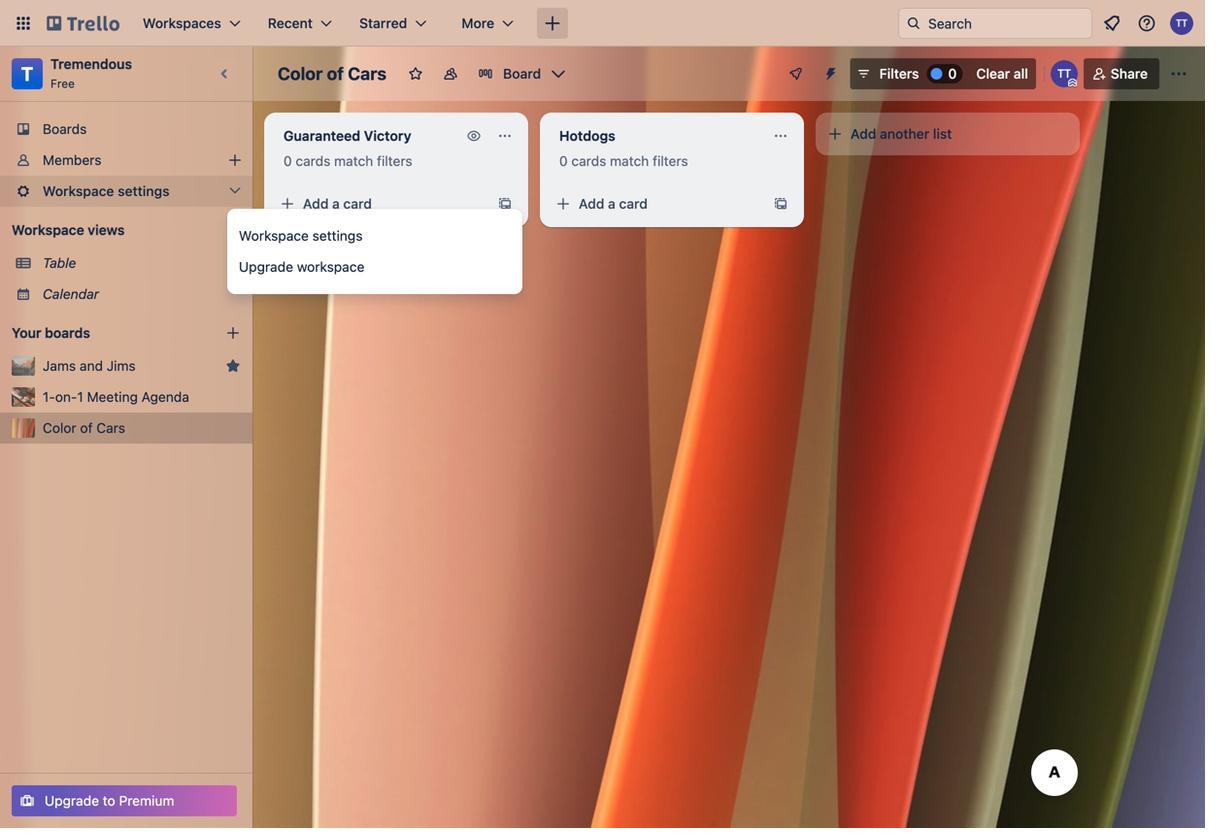 Task type: locate. For each thing, give the bounding box(es) containing it.
a
[[332, 196, 340, 212], [608, 196, 616, 212]]

add a card for hotdogs
[[579, 196, 648, 212]]

1 horizontal spatial card
[[619, 196, 648, 212]]

0 horizontal spatial color of cars
[[43, 420, 125, 436]]

settings inside workspace settings link
[[312, 228, 363, 244]]

color down on-
[[43, 420, 76, 436]]

recent
[[268, 15, 313, 31]]

0 down hotdogs
[[559, 153, 568, 169]]

add up upgrade workspace
[[303, 196, 329, 212]]

upgrade for upgrade to premium
[[45, 793, 99, 809]]

1 horizontal spatial cars
[[348, 63, 387, 84]]

workspace visible image
[[443, 66, 458, 82]]

guaranteed
[[284, 128, 360, 144]]

0 horizontal spatial terry turtle (terryturtle) image
[[1051, 60, 1078, 87]]

add a card button for hotdogs
[[548, 188, 761, 219]]

1 horizontal spatial color of cars
[[278, 63, 387, 84]]

1 vertical spatial cars
[[96, 420, 125, 436]]

calendar
[[43, 286, 99, 302]]

hotdogs
[[559, 128, 616, 144]]

1 vertical spatial workspace settings
[[239, 228, 363, 244]]

free
[[51, 77, 75, 90]]

filters down hotdogs text field
[[653, 153, 688, 169]]

color of cars
[[278, 63, 387, 84], [43, 420, 125, 436]]

starred
[[359, 15, 407, 31]]

create board or workspace image
[[543, 14, 562, 33]]

0 horizontal spatial add a card
[[303, 196, 372, 212]]

match down hotdogs text field
[[610, 153, 649, 169]]

add
[[851, 126, 876, 142], [303, 196, 329, 212], [579, 196, 604, 212]]

starred button
[[348, 8, 438, 39]]

0 horizontal spatial filters
[[377, 153, 412, 169]]

2 0 cards match filters from the left
[[559, 153, 688, 169]]

2 a from the left
[[608, 196, 616, 212]]

2 add a card button from the left
[[548, 188, 761, 219]]

1 horizontal spatial color
[[278, 63, 323, 84]]

on-
[[55, 389, 77, 405]]

Board name text field
[[268, 58, 396, 89]]

cars left star or unstar board icon on the left top of page
[[348, 63, 387, 84]]

workspace settings up upgrade workspace
[[239, 228, 363, 244]]

settings up workspace
[[312, 228, 363, 244]]

1 card from the left
[[343, 196, 372, 212]]

add board image
[[225, 325, 241, 341]]

jams and jims link
[[43, 356, 218, 376]]

tremendous free
[[51, 56, 132, 90]]

0 vertical spatial color
[[278, 63, 323, 84]]

1-on-1 meeting agenda link
[[43, 388, 241, 407]]

settings down members link
[[118, 183, 170, 199]]

card up workspace settings link
[[343, 196, 372, 212]]

cards
[[296, 153, 331, 169], [572, 153, 606, 169]]

2 cards from the left
[[572, 153, 606, 169]]

list
[[933, 126, 952, 142]]

1 create from template… image from the left
[[497, 196, 513, 212]]

workspace up upgrade workspace
[[239, 228, 309, 244]]

0 horizontal spatial add a card button
[[272, 188, 486, 219]]

0 vertical spatial workspace settings
[[43, 183, 170, 199]]

1 a from the left
[[332, 196, 340, 212]]

terry turtle (terryturtle) image right open information menu image
[[1170, 12, 1194, 35]]

create from template… image
[[497, 196, 513, 212], [773, 196, 789, 212]]

0
[[948, 66, 957, 82], [284, 153, 292, 169], [559, 153, 568, 169]]

1 horizontal spatial add a card button
[[548, 188, 761, 219]]

workspace settings button
[[0, 176, 253, 207]]

1 horizontal spatial settings
[[312, 228, 363, 244]]

1 cards from the left
[[296, 153, 331, 169]]

your boards
[[12, 325, 90, 341]]

0 vertical spatial color of cars
[[278, 63, 387, 84]]

premium
[[119, 793, 174, 809]]

0 horizontal spatial workspace settings
[[43, 183, 170, 199]]

workspaces button
[[131, 8, 252, 39]]

1 add a card button from the left
[[272, 188, 486, 219]]

add a card button up workspace settings link
[[272, 188, 486, 219]]

Search field
[[922, 9, 1092, 38]]

add another list button
[[816, 113, 1080, 155]]

terry turtle (terryturtle) image
[[1170, 12, 1194, 35], [1051, 60, 1078, 87]]

color down recent dropdown button
[[278, 63, 323, 84]]

color inside color of cars link
[[43, 420, 76, 436]]

2 create from template… image from the left
[[773, 196, 789, 212]]

1 horizontal spatial match
[[610, 153, 649, 169]]

1 horizontal spatial filters
[[653, 153, 688, 169]]

add a card down hotdogs
[[579, 196, 648, 212]]

clear all button
[[969, 58, 1036, 89]]

upgrade left to
[[45, 793, 99, 809]]

1 horizontal spatial terry turtle (terryturtle) image
[[1170, 12, 1194, 35]]

0 horizontal spatial cards
[[296, 153, 331, 169]]

jams and jims
[[43, 358, 136, 374]]

color of cars down recent dropdown button
[[278, 63, 387, 84]]

add a card up workspace settings link
[[303, 196, 372, 212]]

more
[[462, 15, 494, 31]]

starred icon image
[[225, 358, 241, 374]]

card for guaranteed victory
[[343, 196, 372, 212]]

your boards with 3 items element
[[12, 321, 196, 345]]

color
[[278, 63, 323, 84], [43, 420, 76, 436]]

add a card button
[[272, 188, 486, 219], [548, 188, 761, 219]]

workspace
[[43, 183, 114, 199], [12, 222, 84, 238], [239, 228, 309, 244]]

match down guaranteed victory
[[334, 153, 373, 169]]

jams
[[43, 358, 76, 374]]

open information menu image
[[1137, 14, 1157, 33]]

a up workspace settings link
[[332, 196, 340, 212]]

to
[[103, 793, 115, 809]]

0 horizontal spatial color
[[43, 420, 76, 436]]

color of cars down the 1
[[43, 420, 125, 436]]

workspaces
[[143, 15, 221, 31]]

1 horizontal spatial cards
[[572, 153, 606, 169]]

Hotdogs text field
[[548, 120, 761, 152]]

1 vertical spatial color
[[43, 420, 76, 436]]

victory
[[364, 128, 411, 144]]

1 vertical spatial upgrade
[[45, 793, 99, 809]]

this member is an admin of this board. image
[[1068, 79, 1077, 87]]

0 cards match filters down guaranteed victory
[[284, 153, 412, 169]]

cars down meeting
[[96, 420, 125, 436]]

1 horizontal spatial upgrade
[[239, 259, 293, 275]]

0 horizontal spatial a
[[332, 196, 340, 212]]

cards down 'guaranteed'
[[296, 153, 331, 169]]

calendar link
[[43, 285, 241, 304]]

0 cards match filters
[[284, 153, 412, 169], [559, 153, 688, 169]]

add another list
[[851, 126, 952, 142]]

cards down hotdogs
[[572, 153, 606, 169]]

primary element
[[0, 0, 1205, 47]]

0 horizontal spatial settings
[[118, 183, 170, 199]]

2 horizontal spatial add
[[851, 126, 876, 142]]

share
[[1111, 66, 1148, 82]]

0 left clear
[[948, 66, 957, 82]]

1 horizontal spatial create from template… image
[[773, 196, 789, 212]]

match
[[334, 153, 373, 169], [610, 153, 649, 169]]

create from template… image for hotdogs
[[773, 196, 789, 212]]

of down recent dropdown button
[[327, 63, 344, 84]]

jims
[[107, 358, 136, 374]]

0 horizontal spatial card
[[343, 196, 372, 212]]

cars
[[348, 63, 387, 84], [96, 420, 125, 436]]

add a card for guaranteed victory
[[303, 196, 372, 212]]

of inside 'text field'
[[327, 63, 344, 84]]

add for guaranteed victory
[[303, 196, 329, 212]]

1 add a card from the left
[[303, 196, 372, 212]]

filters down 'victory'
[[377, 153, 412, 169]]

0 horizontal spatial create from template… image
[[497, 196, 513, 212]]

0 vertical spatial of
[[327, 63, 344, 84]]

card
[[343, 196, 372, 212], [619, 196, 648, 212]]

settings
[[118, 183, 170, 199], [312, 228, 363, 244]]

a down hotdogs
[[608, 196, 616, 212]]

1 horizontal spatial add a card
[[579, 196, 648, 212]]

1 vertical spatial terry turtle (terryturtle) image
[[1051, 60, 1078, 87]]

of
[[327, 63, 344, 84], [80, 420, 93, 436]]

upgrade left workspace
[[239, 259, 293, 275]]

0 horizontal spatial upgrade
[[45, 793, 99, 809]]

1 horizontal spatial of
[[327, 63, 344, 84]]

0 vertical spatial settings
[[118, 183, 170, 199]]

add left 'another'
[[851, 126, 876, 142]]

0 vertical spatial upgrade
[[239, 259, 293, 275]]

settings inside workspace settings popup button
[[118, 183, 170, 199]]

0 horizontal spatial of
[[80, 420, 93, 436]]

workspace down the members
[[43, 183, 114, 199]]

0 horizontal spatial match
[[334, 153, 373, 169]]

0 down 'guaranteed'
[[284, 153, 292, 169]]

1 horizontal spatial a
[[608, 196, 616, 212]]

1 horizontal spatial add
[[579, 196, 604, 212]]

1 horizontal spatial 0 cards match filters
[[559, 153, 688, 169]]

board
[[503, 66, 541, 82]]

filters
[[377, 153, 412, 169], [653, 153, 688, 169]]

table link
[[43, 253, 241, 273]]

add a card button down hotdogs text field
[[548, 188, 761, 219]]

1
[[77, 389, 83, 405]]

1 vertical spatial settings
[[312, 228, 363, 244]]

1 horizontal spatial workspace settings
[[239, 228, 363, 244]]

0 notifications image
[[1100, 12, 1124, 35]]

0 horizontal spatial add
[[303, 196, 329, 212]]

upgrade
[[239, 259, 293, 275], [45, 793, 99, 809]]

upgrade workspace link
[[227, 252, 546, 283]]

tremendous
[[51, 56, 132, 72]]

tremendous link
[[51, 56, 132, 72]]

workspace settings down members link
[[43, 183, 170, 199]]

2 horizontal spatial 0
[[948, 66, 957, 82]]

0 vertical spatial cars
[[348, 63, 387, 84]]

1-on-1 meeting agenda
[[43, 389, 189, 405]]

0 cards match filters down hotdogs text field
[[559, 153, 688, 169]]

automation image
[[816, 58, 843, 85]]

terry turtle (terryturtle) image right all
[[1051, 60, 1078, 87]]

workspace settings
[[43, 183, 170, 199], [239, 228, 363, 244]]

2 card from the left
[[619, 196, 648, 212]]

add down hotdogs
[[579, 196, 604, 212]]

card down hotdogs text field
[[619, 196, 648, 212]]

2 add a card from the left
[[579, 196, 648, 212]]

of down the 1
[[80, 420, 93, 436]]

a for guaranteed victory
[[332, 196, 340, 212]]

0 horizontal spatial 0 cards match filters
[[284, 153, 412, 169]]

upgrade to premium
[[45, 793, 174, 809]]

add a card
[[303, 196, 372, 212], [579, 196, 648, 212]]



Task type: vqa. For each thing, say whether or not it's contained in the screenshot.
Greg Robinson (gregrobinson96) icon
no



Task type: describe. For each thing, give the bounding box(es) containing it.
workspace views
[[12, 222, 125, 238]]

back to home image
[[47, 8, 119, 39]]

and
[[80, 358, 103, 374]]

1 0 cards match filters from the left
[[284, 153, 412, 169]]

upgrade workspace
[[239, 259, 365, 275]]

workspace navigation collapse icon image
[[212, 60, 239, 87]]

star or unstar board image
[[408, 66, 424, 82]]

your
[[12, 325, 41, 341]]

clear all
[[976, 66, 1028, 82]]

show menu image
[[1169, 64, 1189, 84]]

board button
[[470, 58, 574, 89]]

all
[[1014, 66, 1028, 82]]

t link
[[12, 58, 43, 89]]

clear
[[976, 66, 1010, 82]]

card for hotdogs
[[619, 196, 648, 212]]

a for hotdogs
[[608, 196, 616, 212]]

color of cars link
[[43, 419, 241, 438]]

recent button
[[256, 8, 344, 39]]

search image
[[906, 16, 922, 31]]

0 horizontal spatial 0
[[284, 153, 292, 169]]

1 horizontal spatial 0
[[559, 153, 568, 169]]

color inside color of cars 'text field'
[[278, 63, 323, 84]]

table
[[43, 255, 76, 271]]

workspace settings link
[[227, 220, 546, 252]]

color of cars inside 'text field'
[[278, 63, 387, 84]]

0 vertical spatial terry turtle (terryturtle) image
[[1170, 12, 1194, 35]]

agenda
[[142, 389, 189, 405]]

workspace inside popup button
[[43, 183, 114, 199]]

1 match from the left
[[334, 153, 373, 169]]

t
[[21, 62, 33, 85]]

1-
[[43, 389, 55, 405]]

workspace up table
[[12, 222, 84, 238]]

add inside button
[[851, 126, 876, 142]]

Guaranteed Victory text field
[[272, 120, 458, 152]]

0 horizontal spatial cars
[[96, 420, 125, 436]]

2 match from the left
[[610, 153, 649, 169]]

upgrade for upgrade workspace
[[239, 259, 293, 275]]

2 filters from the left
[[653, 153, 688, 169]]

more button
[[450, 8, 525, 39]]

members link
[[0, 145, 253, 176]]

cars inside 'text field'
[[348, 63, 387, 84]]

views
[[88, 222, 125, 238]]

meeting
[[87, 389, 138, 405]]

another
[[880, 126, 930, 142]]

guaranteed victory
[[284, 128, 411, 144]]

1 vertical spatial color of cars
[[43, 420, 125, 436]]

members
[[43, 152, 101, 168]]

power ups image
[[788, 66, 804, 82]]

workspace
[[297, 259, 365, 275]]

upgrade to premium link
[[12, 786, 237, 817]]

create from template… image for guaranteed victory
[[497, 196, 513, 212]]

add for hotdogs
[[579, 196, 604, 212]]

1 vertical spatial of
[[80, 420, 93, 436]]

workspace settings inside popup button
[[43, 183, 170, 199]]

boards
[[43, 121, 87, 137]]

add a card button for guaranteed victory
[[272, 188, 486, 219]]

boards
[[45, 325, 90, 341]]

1 filters from the left
[[377, 153, 412, 169]]

boards link
[[0, 114, 253, 145]]

share button
[[1084, 58, 1160, 89]]

filters
[[880, 66, 919, 82]]



